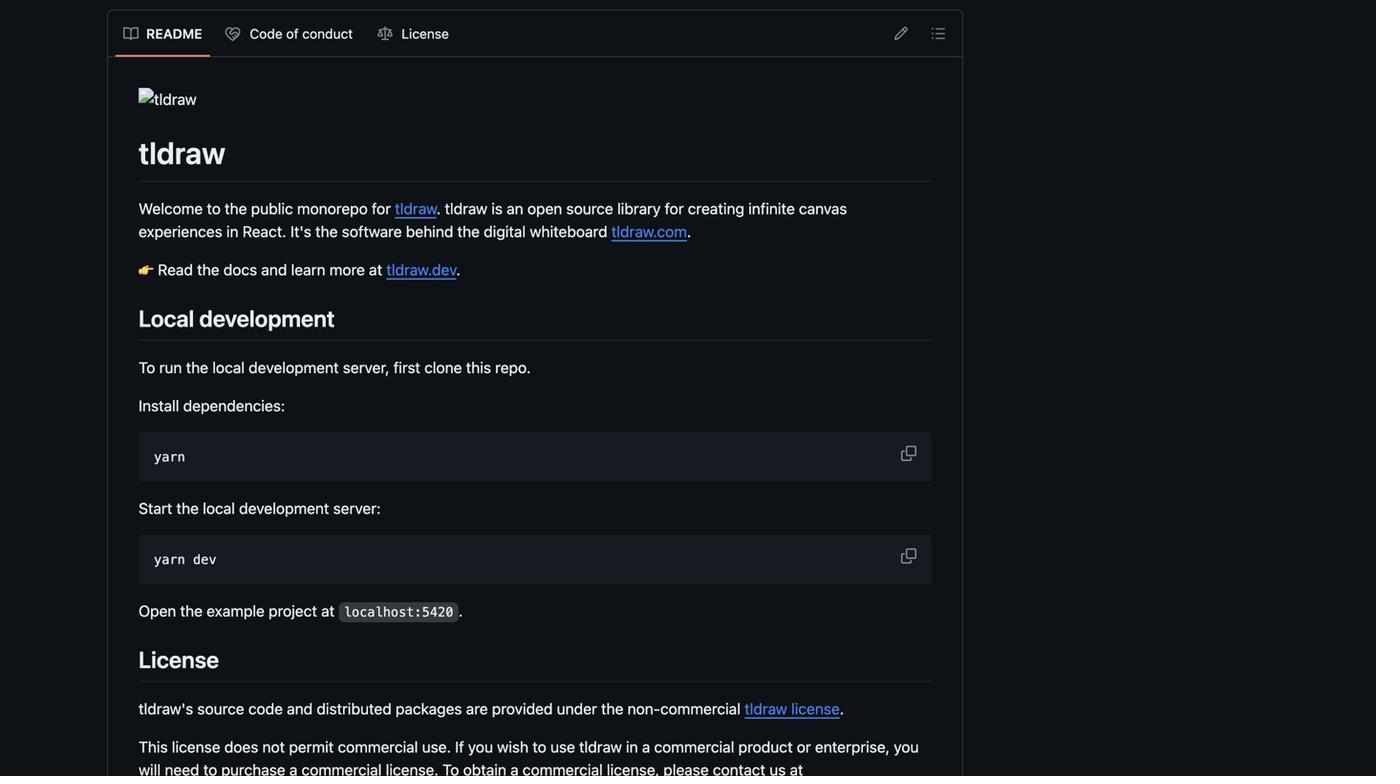 Task type: describe. For each thing, give the bounding box(es) containing it.
use.
[[422, 739, 451, 757]]

license inside this license does not permit commercial use. if you wish to use tldraw in a commercial product or enterprise, you will need to purchase a commercial license. to obtain a commercial license, please contact us at
[[172, 739, 220, 757]]

the right the start
[[176, 500, 199, 518]]

read
[[158, 261, 193, 279]]

infinite
[[748, 200, 795, 218]]

1 vertical spatial and
[[287, 700, 313, 719]]

tldraw link
[[395, 200, 436, 218]]

please
[[663, 762, 709, 777]]

2 vertical spatial to
[[203, 762, 217, 777]]

tldraw image
[[139, 88, 197, 111]]

distributed
[[317, 700, 392, 719]]

this
[[466, 359, 491, 377]]

2 horizontal spatial a
[[642, 739, 650, 757]]

0 vertical spatial development
[[199, 305, 335, 332]]

the down monorepo
[[315, 223, 338, 241]]

provided
[[492, 700, 553, 719]]

1 vertical spatial to
[[533, 739, 546, 757]]

localhost:5420
[[344, 606, 453, 620]]

👉
[[139, 261, 154, 279]]

whiteboard
[[530, 223, 607, 241]]

0 vertical spatial local
[[212, 359, 245, 377]]

non-
[[627, 700, 660, 719]]

project
[[269, 603, 317, 621]]

docs
[[223, 261, 257, 279]]

the right run
[[186, 359, 208, 377]]

clone
[[424, 359, 462, 377]]

1 vertical spatial at
[[321, 603, 335, 621]]

server:
[[333, 500, 381, 518]]

not
[[262, 739, 285, 757]]

tldraw.dev
[[386, 261, 456, 279]]

conduct
[[302, 26, 353, 42]]

is
[[491, 200, 503, 218]]

packages
[[396, 700, 462, 719]]

code
[[250, 26, 283, 42]]

2 you from the left
[[894, 739, 919, 757]]

license link
[[370, 19, 458, 49]]

more
[[329, 261, 365, 279]]

monorepo
[[297, 200, 368, 218]]

yarn dev
[[154, 553, 216, 568]]

the left public
[[225, 200, 247, 218]]

need
[[165, 762, 199, 777]]

open
[[527, 200, 562, 218]]

tldraw inside this license does not permit commercial use. if you wish to use tldraw in a commercial product or enterprise, you will need to purchase a commercial license. to obtain a commercial license, please contact us at
[[579, 739, 622, 757]]

the left digital
[[457, 223, 480, 241]]

an
[[507, 200, 523, 218]]

copy image
[[901, 446, 916, 461]]

it's
[[290, 223, 311, 241]]

local development
[[139, 305, 335, 332]]

license.
[[386, 762, 438, 777]]

readme
[[146, 26, 202, 42]]

0 vertical spatial and
[[261, 261, 287, 279]]

for inside . tldraw is an open source library for creating infinite canvas experiences in react. it's the software behind the digital whiteboard
[[665, 200, 684, 218]]

dependencies:
[[183, 397, 285, 415]]

tldraw license link
[[745, 700, 840, 719]]

first
[[393, 359, 420, 377]]

open
[[139, 603, 176, 621]]

contact
[[713, 762, 765, 777]]

1 vertical spatial local
[[203, 500, 235, 518]]

behind
[[406, 223, 453, 241]]

this
[[139, 739, 168, 757]]

1 vertical spatial development
[[249, 359, 339, 377]]

tldraw up behind
[[395, 200, 436, 218]]

install
[[139, 397, 179, 415]]

tldraw inside . tldraw is an open source library for creating infinite canvas experiences in react. it's the software behind the digital whiteboard
[[445, 200, 487, 218]]

repo.
[[495, 359, 531, 377]]

start
[[139, 500, 172, 518]]

server,
[[343, 359, 389, 377]]

obtain
[[463, 762, 506, 777]]

tldraw.com .
[[611, 223, 691, 241]]

license,
[[607, 762, 659, 777]]

this license does not permit commercial use. if you wish to use tldraw in a commercial product or enterprise, you will need to purchase a commercial license. to obtain a commercial license, please contact us at
[[139, 739, 919, 777]]

to inside this license does not permit commercial use. if you wish to use tldraw in a commercial product or enterprise, you will need to purchase a commercial license. to obtain a commercial license, please contact us at
[[442, 762, 459, 777]]

code
[[248, 700, 283, 719]]

purchase
[[221, 762, 285, 777]]

wish
[[497, 739, 529, 757]]

yarn for yarn dev
[[154, 553, 185, 568]]

of
[[286, 26, 299, 42]]

run
[[159, 359, 182, 377]]

the right "open"
[[180, 603, 203, 621]]

the left non-
[[601, 700, 623, 719]]

tldraw up product
[[745, 700, 787, 719]]

digital
[[484, 223, 526, 241]]

readme link
[[116, 19, 210, 49]]

experiences
[[139, 223, 222, 241]]

0 vertical spatial at
[[369, 261, 382, 279]]

install dependencies:
[[139, 397, 285, 415]]

use
[[550, 739, 575, 757]]

tldraw's source code and distributed packages are provided under the non-commercial tldraw license .
[[139, 700, 844, 719]]

. inside . tldraw is an open source library for creating infinite canvas experiences in react. it's the software behind the digital whiteboard
[[436, 200, 441, 218]]

the left docs
[[197, 261, 219, 279]]

tldraw.com link
[[611, 223, 687, 241]]

welcome
[[139, 200, 203, 218]]



Task type: locate. For each thing, give the bounding box(es) containing it.
license up or
[[791, 700, 840, 719]]

welcome to the public monorepo for tldraw
[[139, 200, 436, 218]]

for up software
[[372, 200, 391, 218]]

. up enterprise,
[[840, 700, 844, 719]]

local up dependencies:
[[212, 359, 245, 377]]

1 you from the left
[[468, 739, 493, 757]]

for up tldraw.com .
[[665, 200, 684, 218]]

in up license,
[[626, 739, 638, 757]]

0 horizontal spatial you
[[468, 739, 493, 757]]

1 horizontal spatial in
[[626, 739, 638, 757]]

0 horizontal spatial in
[[226, 223, 238, 241]]

local
[[212, 359, 245, 377], [203, 500, 235, 518]]

source up does
[[197, 700, 244, 719]]

development up dependencies:
[[249, 359, 339, 377]]

library
[[617, 200, 661, 218]]

tldraw down tldraw image in the top of the page
[[139, 135, 226, 171]]

0 horizontal spatial a
[[289, 762, 298, 777]]

1 for from the left
[[372, 200, 391, 218]]

the
[[225, 200, 247, 218], [315, 223, 338, 241], [457, 223, 480, 241], [197, 261, 219, 279], [186, 359, 208, 377], [176, 500, 199, 518], [180, 603, 203, 621], [601, 700, 623, 719]]

you right if
[[468, 739, 493, 757]]

to down if
[[442, 762, 459, 777]]

tldraw.com
[[611, 223, 687, 241]]

enterprise,
[[815, 739, 890, 757]]

local up dev
[[203, 500, 235, 518]]

. tldraw is an open source library for creating infinite canvas experiences in react. it's the software behind the digital whiteboard
[[139, 200, 847, 241]]

1 vertical spatial license
[[139, 647, 219, 674]]

example
[[207, 603, 265, 621]]

in inside . tldraw is an open source library for creating infinite canvas experiences in react. it's the software behind the digital whiteboard
[[226, 223, 238, 241]]

you right enterprise,
[[894, 739, 919, 757]]

0 horizontal spatial for
[[372, 200, 391, 218]]

commercial
[[660, 700, 741, 719], [338, 739, 418, 757], [654, 739, 734, 757], [302, 762, 382, 777], [523, 762, 603, 777]]

2 yarn from the top
[[154, 553, 185, 568]]

1 horizontal spatial license
[[791, 700, 840, 719]]

us
[[769, 762, 786, 777]]

tldraw's
[[139, 700, 193, 719]]

code of conduct
[[250, 26, 353, 42]]

learn
[[291, 261, 325, 279]]

1 vertical spatial source
[[197, 700, 244, 719]]

source inside . tldraw is an open source library for creating infinite canvas experiences in react. it's the software behind the digital whiteboard
[[566, 200, 613, 218]]

a up license,
[[642, 739, 650, 757]]

0 vertical spatial to
[[207, 200, 221, 218]]

edit file image
[[894, 26, 909, 41]]

1 vertical spatial license
[[172, 739, 220, 757]]

permit
[[289, 739, 334, 757]]

creating
[[688, 200, 744, 218]]

0 vertical spatial to
[[139, 359, 155, 377]]

at right more
[[369, 261, 382, 279]]

1 horizontal spatial for
[[665, 200, 684, 218]]

. down . tldraw is an open source library for creating infinite canvas experiences in react. it's the software behind the digital whiteboard
[[456, 261, 460, 279]]

👉 read the docs and learn more at tldraw.dev .
[[139, 261, 460, 279]]

code of conduct image
[[225, 26, 240, 42]]

and right docs
[[261, 261, 287, 279]]

canvas
[[799, 200, 847, 218]]

tldraw.dev link
[[386, 261, 456, 279]]

0 horizontal spatial source
[[197, 700, 244, 719]]

0 horizontal spatial at
[[321, 603, 335, 621]]

2 horizontal spatial at
[[790, 762, 803, 777]]

law image
[[378, 26, 393, 42]]

2 for from the left
[[665, 200, 684, 218]]

dev
[[193, 553, 216, 568]]

. right localhost:5420
[[459, 603, 463, 621]]

development
[[199, 305, 335, 332], [249, 359, 339, 377], [239, 500, 329, 518]]

outline image
[[931, 26, 946, 41]]

source up the whiteboard
[[566, 200, 613, 218]]

a down the wish
[[510, 762, 519, 777]]

tldraw right use
[[579, 739, 622, 757]]

you
[[468, 739, 493, 757], [894, 739, 919, 757]]

at right project
[[321, 603, 335, 621]]

0 horizontal spatial license
[[172, 739, 220, 757]]

1 horizontal spatial license
[[402, 26, 449, 42]]

development left server: on the bottom of the page
[[239, 500, 329, 518]]

1 horizontal spatial at
[[369, 261, 382, 279]]

0 horizontal spatial license
[[139, 647, 219, 674]]

to right need
[[203, 762, 217, 777]]

book image
[[123, 26, 139, 42]]

to
[[139, 359, 155, 377], [442, 762, 459, 777]]

to run the local development server, first clone this repo.
[[139, 359, 531, 377]]

software
[[342, 223, 402, 241]]

1 horizontal spatial source
[[566, 200, 613, 218]]

1 vertical spatial yarn
[[154, 553, 185, 568]]

at right us
[[790, 762, 803, 777]]

1 horizontal spatial a
[[510, 762, 519, 777]]

1 horizontal spatial to
[[442, 762, 459, 777]]

0 vertical spatial yarn
[[154, 450, 185, 465]]

license right law image
[[402, 26, 449, 42]]

1 yarn from the top
[[154, 450, 185, 465]]

. down creating
[[687, 223, 691, 241]]

yarn
[[154, 450, 185, 465], [154, 553, 185, 568]]

does
[[224, 739, 258, 757]]

. up behind
[[436, 200, 441, 218]]

license
[[791, 700, 840, 719], [172, 739, 220, 757]]

code of conduct link
[[217, 19, 362, 49]]

list
[[116, 19, 458, 49]]

0 vertical spatial in
[[226, 223, 238, 241]]

at inside this license does not permit commercial use. if you wish to use tldraw in a commercial product or enterprise, you will need to purchase a commercial license. to obtain a commercial license, please contact us at
[[790, 762, 803, 777]]

source
[[566, 200, 613, 218], [197, 700, 244, 719]]

open the example project at localhost:5420 .
[[139, 603, 463, 621]]

under
[[557, 700, 597, 719]]

development down docs
[[199, 305, 335, 332]]

2 vertical spatial development
[[239, 500, 329, 518]]

0 vertical spatial source
[[566, 200, 613, 218]]

to left run
[[139, 359, 155, 377]]

copy image
[[901, 549, 916, 564]]

in inside this license does not permit commercial use. if you wish to use tldraw in a commercial product or enterprise, you will need to purchase a commercial license. to obtain a commercial license, please contact us at
[[626, 739, 638, 757]]

1 vertical spatial to
[[442, 762, 459, 777]]

in
[[226, 223, 238, 241], [626, 739, 638, 757]]

1 vertical spatial in
[[626, 739, 638, 757]]

yarn left dev
[[154, 553, 185, 568]]

license up tldraw's
[[139, 647, 219, 674]]

list containing readme
[[116, 19, 458, 49]]

0 horizontal spatial to
[[139, 359, 155, 377]]

license
[[402, 26, 449, 42], [139, 647, 219, 674]]

in left react.
[[226, 223, 238, 241]]

license up need
[[172, 739, 220, 757]]

license inside license link
[[402, 26, 449, 42]]

public
[[251, 200, 293, 218]]

and right code on the bottom
[[287, 700, 313, 719]]

react.
[[242, 223, 286, 241]]

local
[[139, 305, 194, 332]]

yarn down install
[[154, 450, 185, 465]]

to
[[207, 200, 221, 218], [533, 739, 546, 757], [203, 762, 217, 777]]

a down permit
[[289, 762, 298, 777]]

to left use
[[533, 739, 546, 757]]

if
[[455, 739, 464, 757]]

tldraw left is
[[445, 200, 487, 218]]

to up experiences
[[207, 200, 221, 218]]

yarn for yarn
[[154, 450, 185, 465]]

0 vertical spatial license
[[791, 700, 840, 719]]

start the local development server:
[[139, 500, 381, 518]]

at
[[369, 261, 382, 279], [321, 603, 335, 621], [790, 762, 803, 777]]

and
[[261, 261, 287, 279], [287, 700, 313, 719]]

1 horizontal spatial you
[[894, 739, 919, 757]]

0 vertical spatial license
[[402, 26, 449, 42]]

are
[[466, 700, 488, 719]]

a
[[642, 739, 650, 757], [289, 762, 298, 777], [510, 762, 519, 777]]

product
[[738, 739, 793, 757]]

2 vertical spatial at
[[790, 762, 803, 777]]

for
[[372, 200, 391, 218], [665, 200, 684, 218]]

will
[[139, 762, 161, 777]]

.
[[436, 200, 441, 218], [687, 223, 691, 241], [456, 261, 460, 279], [459, 603, 463, 621], [840, 700, 844, 719]]

or
[[797, 739, 811, 757]]



Task type: vqa. For each thing, say whether or not it's contained in the screenshot.
SOURCE within the ". tldraw is an open source library for creating infinite canvas experiences in React. It's the software behind the digital whiteboard"
yes



